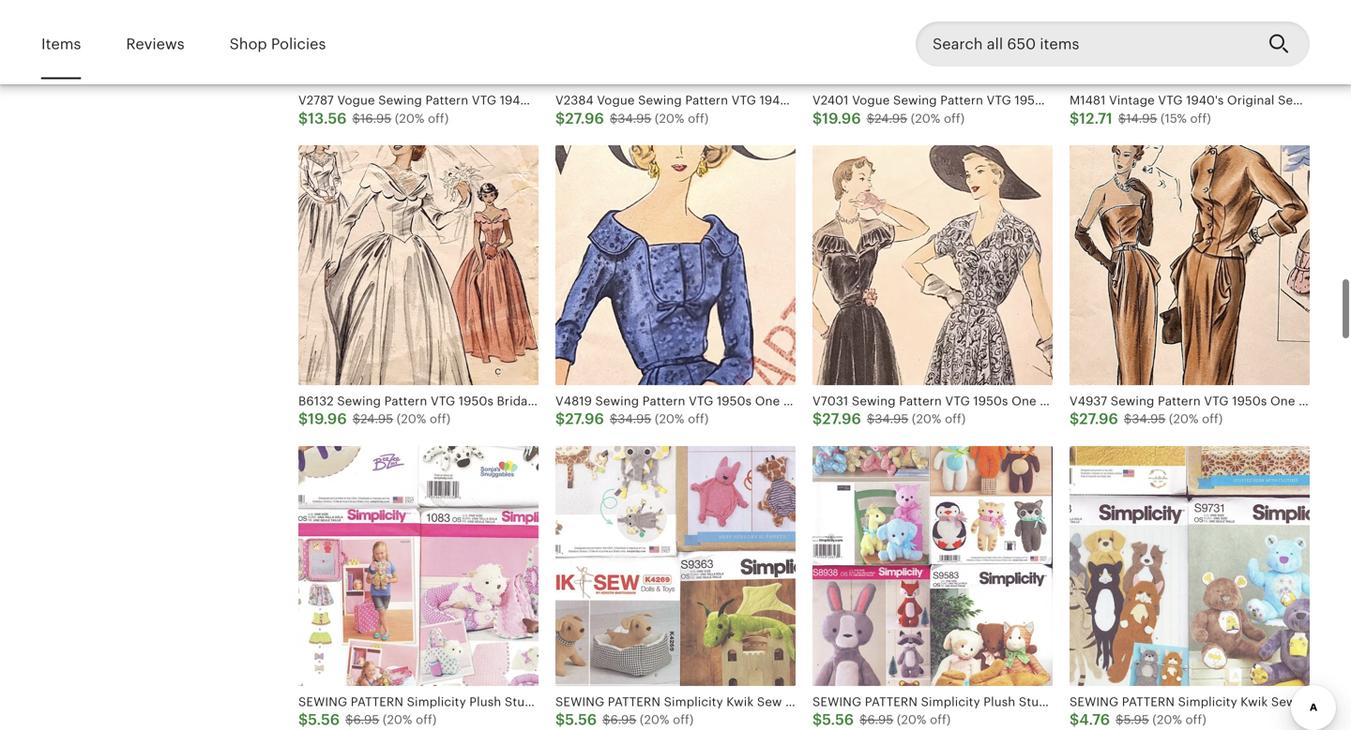 Task type: describe. For each thing, give the bounding box(es) containing it.
$ 27.96 $ 34.95 (20% off) for v4819 sewing pattern vtg 1950s one piece dress b34" bust 86 cm size 14 vogue special design s-4819 vintage original ff** image
[[555, 411, 709, 428]]

$ inside $ 12.71 $ 14.95 (15% off)
[[1118, 111, 1126, 126]]

27.96 for v4819 sewing pattern vtg 1950s one piece dress b34" bust 86 cm size 14 vogue special design s-4819 vintage original ff** image
[[565, 411, 604, 428]]

v2401 vogue sewing pattern vtg 1950s style collared dresses w/ wrap skirt - original 1952 vintage design 2001 reissue - sizes 6-10 or 18-22 image
[[813, 0, 1053, 85]]

(20% for sewing pattern simplicity plush stuffed animal dog kitten teddy bear elephant giraffe piggy rabbit image
[[897, 713, 927, 728]]

5.56 for sewing pattern simplicity kwik sew plush stuffed animal dragons  dog 6" accessories baby sensory blanket image
[[565, 712, 597, 729]]

34.95 for 'v7031 sewing pattern vtg 1950s one piece dress b32" bust 81 cm size 14 vogue 7031 vintage original ff**' image
[[875, 412, 909, 427]]

v4819 sewing pattern vtg 1950s one piece dress b34" bust 86 cm size 14 vogue special design s-4819 vintage original ff** image
[[555, 145, 796, 386]]

(20% for v4937 sewing pattern vtg 1950s one piece dress jacket b32" bust 81 cm size 14 vogue special design s-4937 vintage original ff** image
[[1169, 412, 1199, 427]]

off) for sewing pattern simplicity plush stuffed animal dog kitten teddy bear elephant giraffe piggy rabbit image
[[930, 713, 951, 728]]

34.95 for v2384 vogue sewing pattern vtg 1940s style wedding dress bridal gown - original 1944 vintage design 2000 reissue - sizes 6-10 or 12-16 uncut image
[[618, 111, 652, 126]]

b6132 sewing pattern vtg 1950s bridal wedding bridesmaid dress b30" size 12 vintage 50's image
[[298, 145, 539, 386]]

shop policies link
[[230, 23, 326, 66]]

policies
[[271, 36, 326, 53]]

(20% for b6132 sewing pattern vtg 1950s bridal wedding bridesmaid dress b30" size 12 vintage 50's image at left
[[397, 412, 426, 427]]

off) for m1481 vintage vtg 1940's original sewing pattern aprons with transfer mccall's 1481 ff image
[[1190, 111, 1211, 126]]

19.96 for v2401 vogue sewing pattern vtg 1950s style collared dresses w/ wrap skirt - original 1952 vintage design 2001 reissue - sizes 6-10 or 18-22 image
[[822, 110, 861, 127]]

27.96 for v2384 vogue sewing pattern vtg 1940s style wedding dress bridal gown - original 1944 vintage design 2000 reissue - sizes 6-10 or 12-16 uncut image
[[565, 110, 604, 127]]

(20% for v2384 vogue sewing pattern vtg 1940s style wedding dress bridal gown - original 1944 vintage design 2000 reissue - sizes 6-10 or 12-16 uncut image
[[655, 111, 685, 126]]

off) for v4937 sewing pattern vtg 1950s one piece dress jacket b32" bust 81 cm size 14 vogue special design s-4937 vintage original ff** image
[[1202, 412, 1223, 427]]

$ 12.71 $ 14.95 (15% off)
[[1070, 110, 1211, 127]]

(20% for v2401 vogue sewing pattern vtg 1950s style collared dresses w/ wrap skirt - original 1952 vintage design 2001 reissue - sizes 6-10 or 18-22 image
[[911, 111, 941, 126]]

off) for v4819 sewing pattern vtg 1950s one piece dress b34" bust 86 cm size 14 vogue special design s-4819 vintage original ff** image
[[688, 412, 709, 427]]

sewing pattern simplicity kwik sew plush stuffed animal dragons  dog 6" accessories baby sensory blanket image
[[555, 446, 796, 687]]

$ 27.96 $ 34.95 (20% off) for 'v7031 sewing pattern vtg 1950s one piece dress b32" bust 81 cm size 14 vogue 7031 vintage original ff**' image
[[813, 411, 966, 428]]

16.95
[[360, 111, 392, 126]]

5.95
[[1124, 713, 1149, 728]]

$ 19.96 $ 24.95 (20% off) for v2401 vogue sewing pattern vtg 1950s style collared dresses w/ wrap skirt - original 1952 vintage design 2001 reissue - sizes 6-10 or 18-22 image
[[813, 110, 965, 127]]

6.95 for sewing pattern simplicity plush stuffed animal dog kitten teddy bear elephant giraffe piggy rabbit image
[[867, 713, 894, 728]]

m1481 vintage vtg 1940's original sewing pattern aprons with transfer mccall's 1481 ff image
[[1070, 0, 1310, 85]]

$ 5.56 $ 6.95 (20% off) for sewing pattern simplicity plush stuffed animal dog kitten teddy bear elephant giraffe piggy rabbit image
[[813, 712, 951, 729]]

$ 5.56 $ 6.95 (20% off) for sewing pattern simplicity kwik sew plush stuffed animal dragons  dog 6" accessories baby sensory blanket image
[[555, 712, 694, 729]]

v4937 sewing pattern vtg 1950s one piece dress jacket b32" bust 81 cm size 14 vogue special design s-4937 vintage original ff** image
[[1070, 145, 1310, 386]]

$ 19.96 $ 24.95 (20% off) for b6132 sewing pattern vtg 1950s bridal wedding bridesmaid dress b30" size 12 vintage 50's image at left
[[298, 411, 451, 428]]

(15%
[[1161, 111, 1187, 126]]

(20% for "v2787 vogue sewing pattern vtg 1940s style ruched a-line dresses- original 1948 vintage design 2003 reissue - sizes 6-10, 12-16, 18-22 uncut" "image"
[[395, 111, 425, 126]]

sewing pattern simplicity plush stuffed animal dog kitten teddy bear elephant giraffe piggy rabbit image
[[813, 446, 1053, 687]]

4.76
[[1079, 712, 1110, 729]]



Task type: vqa. For each thing, say whether or not it's contained in the screenshot.
top (25%
no



Task type: locate. For each thing, give the bounding box(es) containing it.
1 vertical spatial 24.95
[[360, 412, 393, 427]]

(20% for sewing pattern simplicity kwik sew plush stuffed animal dragons  dog 6" accessories baby sensory blanket image
[[640, 713, 670, 728]]

6.95 for sewing pattern simplicity kwik sew plush stuffed animal dragons  dog 6" accessories baby sensory blanket image
[[610, 713, 636, 728]]

3 $ 5.56 $ 6.95 (20% off) from the left
[[813, 712, 951, 729]]

27.96 for 'v7031 sewing pattern vtg 1950s one piece dress b32" bust 81 cm size 14 vogue 7031 vintage original ff**' image
[[822, 411, 861, 428]]

off) for 'v7031 sewing pattern vtg 1950s one piece dress b32" bust 81 cm size 14 vogue 7031 vintage original ff**' image
[[945, 412, 966, 427]]

v2384 vogue sewing pattern vtg 1940s style wedding dress bridal gown - original 1944 vintage design 2000 reissue - sizes 6-10 or 12-16 uncut image
[[555, 0, 796, 85]]

$ 27.96 $ 34.95 (20% off) for v2384 vogue sewing pattern vtg 1940s style wedding dress bridal gown - original 1944 vintage design 2000 reissue - sizes 6-10 or 12-16 uncut image
[[555, 110, 709, 127]]

0 horizontal spatial 24.95
[[360, 412, 393, 427]]

27.96
[[565, 110, 604, 127], [565, 411, 604, 428], [822, 411, 861, 428], [1079, 411, 1118, 428]]

0 horizontal spatial 5.56
[[308, 712, 340, 729]]

reviews link
[[126, 23, 184, 66]]

$ 19.96 $ 24.95 (20% off)
[[813, 110, 965, 127], [298, 411, 451, 428]]

5.56 for sewing pattern simplicity plush stuffed animal dog kitten teddy bear elephant giraffe piggy rabbit image
[[822, 712, 854, 729]]

6.95
[[353, 713, 379, 728], [610, 713, 636, 728], [867, 713, 894, 728]]

1 vertical spatial $ 19.96 $ 24.95 (20% off)
[[298, 411, 451, 428]]

(20%
[[395, 111, 425, 126], [655, 111, 685, 126], [911, 111, 941, 126], [397, 412, 426, 427], [655, 412, 685, 427], [912, 412, 942, 427], [1169, 412, 1199, 427], [383, 713, 412, 728], [640, 713, 670, 728], [897, 713, 927, 728], [1153, 713, 1182, 728]]

items
[[41, 36, 81, 53]]

off) inside $ 12.71 $ 14.95 (15% off)
[[1190, 111, 1211, 126]]

34.95 for v4819 sewing pattern vtg 1950s one piece dress b34" bust 86 cm size 14 vogue special design s-4819 vintage original ff** image
[[618, 412, 652, 427]]

24.95 for v2401 vogue sewing pattern vtg 1950s style collared dresses w/ wrap skirt - original 1952 vintage design 2001 reissue - sizes 6-10 or 18-22 image
[[875, 111, 908, 126]]

24.95
[[875, 111, 908, 126], [360, 412, 393, 427]]

reviews
[[126, 36, 184, 53]]

shop policies
[[230, 36, 326, 53]]

2 horizontal spatial $ 5.56 $ 6.95 (20% off)
[[813, 712, 951, 729]]

0 horizontal spatial $ 19.96 $ 24.95 (20% off)
[[298, 411, 451, 428]]

1 horizontal spatial $ 5.56 $ 6.95 (20% off)
[[555, 712, 694, 729]]

(20% inside $ 13.56 $ 16.95 (20% off)
[[395, 111, 425, 126]]

1 horizontal spatial 19.96
[[822, 110, 861, 127]]

13.56
[[308, 110, 347, 127]]

$ 27.96 $ 34.95 (20% off)
[[555, 110, 709, 127], [555, 411, 709, 428], [813, 411, 966, 428], [1070, 411, 1223, 428]]

2 6.95 from the left
[[610, 713, 636, 728]]

19.96 for b6132 sewing pattern vtg 1950s bridal wedding bridesmaid dress b30" size 12 vintage 50's image at left
[[308, 411, 347, 428]]

$ 4.76 $ 5.95 (20% off)
[[1070, 712, 1207, 729]]

$ inside $ 4.76 $ 5.95 (20% off)
[[1116, 713, 1124, 728]]

2 horizontal spatial 6.95
[[867, 713, 894, 728]]

off) for "v2787 vogue sewing pattern vtg 1940s style ruched a-line dresses- original 1948 vintage design 2003 reissue - sizes 6-10, 12-16, 18-22 uncut" "image"
[[428, 111, 449, 126]]

Search all 650 items text field
[[916, 22, 1254, 67]]

0 horizontal spatial 19.96
[[308, 411, 347, 428]]

1 5.56 from the left
[[308, 712, 340, 729]]

5.56
[[308, 712, 340, 729], [565, 712, 597, 729], [822, 712, 854, 729]]

$ 27.96 $ 34.95 (20% off) for v4937 sewing pattern vtg 1950s one piece dress jacket b32" bust 81 cm size 14 vogue special design s-4937 vintage original ff** image
[[1070, 411, 1223, 428]]

v7031 sewing pattern vtg 1950s one piece dress b32" bust 81 cm size 14 vogue 7031 vintage original ff** image
[[813, 145, 1053, 386]]

off) for sewing pattern simplicity plush stuffed fleece animal dragons horses unicorn car toys: elephant w/clothes puppy w/accessories image
[[416, 713, 437, 728]]

1 horizontal spatial 6.95
[[610, 713, 636, 728]]

items link
[[41, 23, 81, 66]]

2 horizontal spatial 5.56
[[822, 712, 854, 729]]

(20% for sewing pattern simplicity plush stuffed fleece animal dragons horses unicorn car toys: elephant w/clothes puppy w/accessories image
[[383, 713, 412, 728]]

$ 13.56 $ 16.95 (20% off)
[[298, 110, 449, 127]]

off) inside $ 4.76 $ 5.95 (20% off)
[[1186, 713, 1207, 728]]

$ 5.56 $ 6.95 (20% off) for sewing pattern simplicity plush stuffed fleece animal dragons horses unicorn car toys: elephant w/clothes puppy w/accessories image
[[298, 712, 437, 729]]

34.95 for v4937 sewing pattern vtg 1950s one piece dress jacket b32" bust 81 cm size 14 vogue special design s-4937 vintage original ff** image
[[1132, 412, 1166, 427]]

12.71
[[1079, 110, 1113, 127]]

6.95 for sewing pattern simplicity plush stuffed fleece animal dragons horses unicorn car toys: elephant w/clothes puppy w/accessories image
[[353, 713, 379, 728]]

2 $ 5.56 $ 6.95 (20% off) from the left
[[555, 712, 694, 729]]

0 vertical spatial 24.95
[[875, 111, 908, 126]]

0 horizontal spatial 6.95
[[353, 713, 379, 728]]

off) for sewing pattern simplicity kwik sew plush stuffed animal dragons  dog 6" accessories baby sensory blanket image
[[673, 713, 694, 728]]

shop
[[230, 36, 267, 53]]

19.96
[[822, 110, 861, 127], [308, 411, 347, 428]]

sewing pattern simplicity kwik sew stuffed animal towels ornaments dog kittens teddy bear image
[[1070, 446, 1310, 687]]

(20% for v4819 sewing pattern vtg 1950s one piece dress b34" bust 86 cm size 14 vogue special design s-4819 vintage original ff** image
[[655, 412, 685, 427]]

1 $ 5.56 $ 6.95 (20% off) from the left
[[298, 712, 437, 729]]

off)
[[428, 111, 449, 126], [688, 111, 709, 126], [944, 111, 965, 126], [1190, 111, 1211, 126], [430, 412, 451, 427], [688, 412, 709, 427], [945, 412, 966, 427], [1202, 412, 1223, 427], [416, 713, 437, 728], [673, 713, 694, 728], [930, 713, 951, 728], [1186, 713, 1207, 728]]

3 5.56 from the left
[[822, 712, 854, 729]]

(20% for sewing pattern simplicity kwik sew stuffed animal towels ornaments dog kittens teddy bear image at bottom right
[[1153, 713, 1182, 728]]

3 6.95 from the left
[[867, 713, 894, 728]]

5.56 for sewing pattern simplicity plush stuffed fleece animal dragons horses unicorn car toys: elephant w/clothes puppy w/accessories image
[[308, 712, 340, 729]]

34.95
[[618, 111, 652, 126], [618, 412, 652, 427], [875, 412, 909, 427], [1132, 412, 1166, 427]]

0 horizontal spatial $ 5.56 $ 6.95 (20% off)
[[298, 712, 437, 729]]

1 horizontal spatial 5.56
[[565, 712, 597, 729]]

24.95 for b6132 sewing pattern vtg 1950s bridal wedding bridesmaid dress b30" size 12 vintage 50's image at left
[[360, 412, 393, 427]]

off) for v2401 vogue sewing pattern vtg 1950s style collared dresses w/ wrap skirt - original 1952 vintage design 2001 reissue - sizes 6-10 or 18-22 image
[[944, 111, 965, 126]]

1 horizontal spatial 24.95
[[875, 111, 908, 126]]

$ inside $ 13.56 $ 16.95 (20% off)
[[352, 111, 360, 126]]

$
[[298, 110, 308, 127], [555, 110, 565, 127], [813, 110, 822, 127], [1070, 110, 1079, 127], [352, 111, 360, 126], [610, 111, 618, 126], [867, 111, 875, 126], [1118, 111, 1126, 126], [298, 411, 308, 428], [555, 411, 565, 428], [813, 411, 822, 428], [1070, 411, 1079, 428], [353, 412, 360, 427], [610, 412, 618, 427], [867, 412, 875, 427], [1124, 412, 1132, 427], [298, 712, 308, 729], [555, 712, 565, 729], [813, 712, 822, 729], [1070, 712, 1079, 729], [345, 713, 353, 728], [603, 713, 610, 728], [860, 713, 867, 728], [1116, 713, 1124, 728]]

0 vertical spatial $ 19.96 $ 24.95 (20% off)
[[813, 110, 965, 127]]

0 vertical spatial 19.96
[[822, 110, 861, 127]]

1 vertical spatial 19.96
[[308, 411, 347, 428]]

1 horizontal spatial $ 19.96 $ 24.95 (20% off)
[[813, 110, 965, 127]]

off) for b6132 sewing pattern vtg 1950s bridal wedding bridesmaid dress b30" size 12 vintage 50's image at left
[[430, 412, 451, 427]]

off) for sewing pattern simplicity kwik sew stuffed animal towels ornaments dog kittens teddy bear image at bottom right
[[1186, 713, 1207, 728]]

(20% for 'v7031 sewing pattern vtg 1950s one piece dress b32" bust 81 cm size 14 vogue 7031 vintage original ff**' image
[[912, 412, 942, 427]]

sewing pattern simplicity plush stuffed fleece animal dragons horses unicorn car toys: elephant w/clothes puppy w/accessories image
[[298, 446, 539, 687]]

$ 5.56 $ 6.95 (20% off)
[[298, 712, 437, 729], [555, 712, 694, 729], [813, 712, 951, 729]]

14.95
[[1126, 111, 1157, 126]]

1 6.95 from the left
[[353, 713, 379, 728]]

27.96 for v4937 sewing pattern vtg 1950s one piece dress jacket b32" bust 81 cm size 14 vogue special design s-4937 vintage original ff** image
[[1079, 411, 1118, 428]]

off) inside $ 13.56 $ 16.95 (20% off)
[[428, 111, 449, 126]]

(20% inside $ 4.76 $ 5.95 (20% off)
[[1153, 713, 1182, 728]]

off) for v2384 vogue sewing pattern vtg 1940s style wedding dress bridal gown - original 1944 vintage design 2000 reissue - sizes 6-10 or 12-16 uncut image
[[688, 111, 709, 126]]

v2787 vogue sewing pattern vtg 1940s style ruched a-line dresses- original 1948 vintage design 2003 reissue - sizes 6-10, 12-16, 18-22 uncut image
[[298, 0, 539, 85]]

2 5.56 from the left
[[565, 712, 597, 729]]



